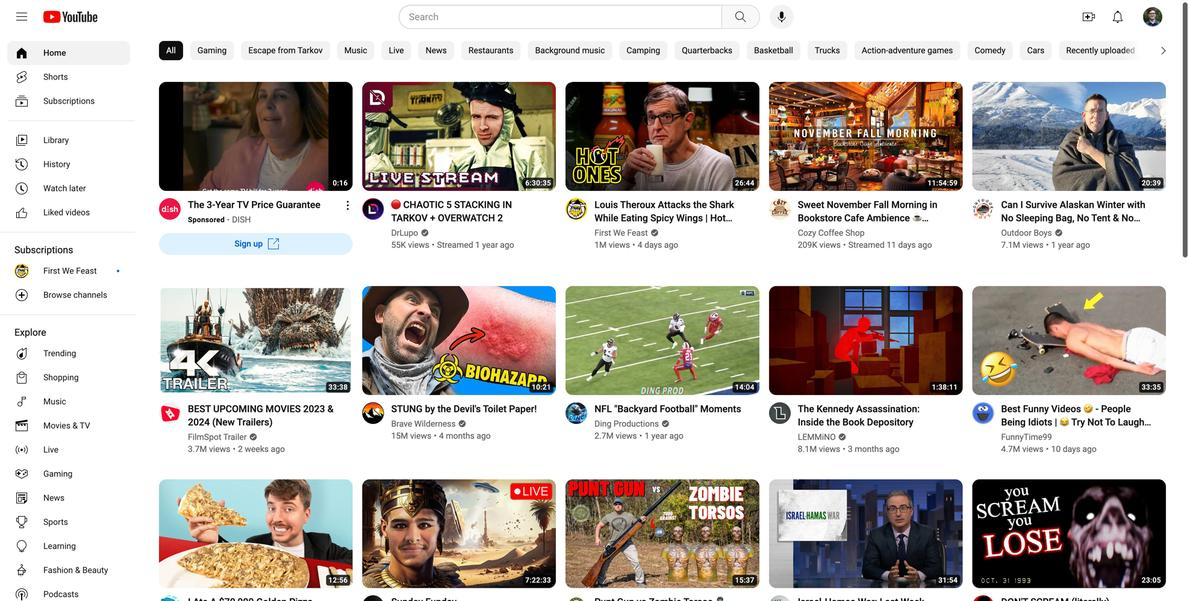 Task type: describe. For each thing, give the bounding box(es) containing it.
23:05 link
[[973, 479, 1166, 590]]

first we feast image
[[566, 198, 587, 220]]

0 vertical spatial -
[[1096, 403, 1099, 415]]

views for funny
[[1023, 444, 1044, 454]]

0 horizontal spatial year
[[482, 240, 498, 250]]

months for assassination:
[[855, 444, 884, 454]]

shop
[[846, 228, 865, 238]]

1 vertical spatial first we feast
[[43, 266, 97, 276]]

trucks
[[815, 45, 840, 55]]

action-
[[862, 45, 889, 55]]

being
[[1001, 416, 1026, 428]]

4.7m
[[1001, 444, 1021, 454]]

year for nfl "backyard football" moments
[[652, 431, 667, 441]]

sleeping
[[1016, 212, 1054, 224]]

ding productions image
[[566, 402, 587, 424]]

ago for louis theroux attacks the shark while eating spicy wings | hot ones
[[664, 240, 679, 250]]

best funny videos 🤣 - people being idiots | 😂 try not to laugh - by funnytime99 🏖️ #33
[[1001, 403, 1150, 441]]

beauty
[[82, 565, 108, 575]]

ones
[[595, 226, 617, 237]]

funnytime99 image
[[973, 402, 994, 424]]

15 minutes, 37 seconds element
[[735, 576, 755, 585]]

trending
[[43, 349, 76, 358]]

funnytime99 link
[[1001, 431, 1053, 443]]

best upcoming movies 2023 & 2024 (new trailers) by filmspot trailer 3,748,619 views 2 weeks ago 33 minutes element
[[188, 402, 338, 429]]

punt gun vs zombie torsos 🧟‍♂️ (the biggest shotgun ever !!!) by kentucky ballistics 1,305,346 views 4 days ago 15 minutes element
[[595, 596, 745, 601]]

cozy
[[798, 228, 817, 238]]

1m views
[[595, 240, 630, 250]]

boys
[[1034, 228, 1052, 238]]

laugh
[[1118, 416, 1145, 428]]

& right the movies
[[73, 421, 78, 431]]

can i survive alaskan winter with no sleeping bag, no tent & no tarp? by outdoor boys 7,115,571 views 1 year ago 20 minutes element
[[1001, 198, 1152, 237]]

yo
[[1186, 45, 1190, 55]]

videos
[[1052, 403, 1081, 415]]

nfl "backyard football" moments by ding productions 2,720,190 views 1 year ago 14 minutes, 4 seconds element
[[595, 402, 741, 416]]

stung by the devil's toilet paper! by brave wilderness 15,993,390 views 4 months ago 10 minutes, 21 seconds element
[[391, 402, 537, 416]]

history
[[43, 159, 70, 169]]

7:22:33
[[525, 576, 551, 585]]

33 minutes, 35 seconds element
[[1142, 383, 1161, 391]]

3-
[[207, 199, 215, 210]]

while
[[595, 212, 619, 224]]

55k views
[[391, 240, 429, 250]]

action-adventure games
[[862, 45, 953, 55]]

31:54
[[939, 576, 958, 585]]

focus,studying
[[798, 239, 864, 250]]

year
[[215, 199, 235, 210]]

ding productions
[[595, 419, 659, 429]]

sunday funday by fab tv 6,377 views streamed 9 months ago 7 hours, 22 minutes element
[[391, 596, 529, 601]]

2 no from the left
[[1077, 212, 1090, 224]]

the for the 3-year tv price guarantee
[[188, 199, 204, 210]]

upcoming
[[213, 403, 263, 415]]

louis theroux attacks the shark while eating spicy wings | hot ones
[[595, 199, 734, 237]]

escape from tarkov
[[248, 45, 323, 55]]

avatar image image
[[1143, 7, 1163, 27]]

33:38 link
[[159, 286, 353, 397]]

tent
[[1092, 212, 1111, 224]]

0 horizontal spatial first
[[43, 266, 60, 276]]

23 minutes, 5 seconds element
[[1142, 576, 1161, 585]]

views for november
[[820, 240, 841, 250]]

ago for the kennedy assassination: inside the book depository
[[886, 444, 900, 454]]

1 year ago for survive
[[1052, 240, 1090, 250]]

1 vertical spatial tv
[[80, 421, 90, 431]]

the 3-year tv price guarantee
[[188, 199, 321, 210]]

16 seconds element
[[333, 179, 348, 187]]

liked videos
[[43, 208, 90, 217]]

later
[[69, 183, 86, 193]]

outdoor boys
[[1001, 228, 1052, 238]]

views for by
[[410, 431, 432, 441]]

33:38
[[329, 383, 348, 391]]

can i survive alaskan winter with no sleeping bag, no tent & no tarp?
[[1001, 199, 1146, 237]]

sign up
[[235, 239, 263, 249]]

1 for can i survive alaskan winter with no sleeping bag, no tent & no tarp?
[[1052, 240, 1056, 250]]

4.7m views
[[1001, 444, 1044, 454]]

views for "backyard
[[616, 431, 637, 441]]

nfl
[[595, 403, 612, 415]]

days for best
[[1063, 444, 1081, 454]]

1 vertical spatial the
[[438, 403, 451, 415]]

☕
[[913, 212, 922, 224]]

movies & tv
[[43, 421, 90, 431]]

by
[[1001, 430, 1013, 441]]

basketball
[[754, 45, 793, 55]]

lemmino image
[[769, 402, 791, 424]]

book
[[843, 416, 865, 428]]

fashion
[[43, 565, 73, 575]]

dish
[[232, 215, 251, 225]]

sweet
[[798, 199, 825, 210]]

liked
[[43, 208, 63, 217]]

year for can i survive alaskan winter with no sleeping bag, no tent & no tarp?
[[1058, 240, 1074, 250]]

months for the
[[446, 431, 475, 441]]

4 for theroux
[[638, 240, 643, 250]]

nfl "backyard football" moments
[[595, 403, 741, 415]]

price
[[251, 199, 274, 210]]

i ate a $70,000 golden pizza by mrbeast 238,700,785 views 3 years ago 12 minutes, 56 seconds element
[[188, 596, 313, 601]]

1 horizontal spatial -
[[1147, 416, 1150, 428]]

15:37
[[735, 576, 755, 585]]

louis theroux attacks the shark while eating spicy wings | hot ones by first we feast 1,071,232 views 4 days ago 26 minutes element
[[595, 198, 745, 237]]

views for kennedy
[[819, 444, 841, 454]]

views for i
[[1023, 240, 1044, 250]]

1 for nfl "backyard football" moments
[[645, 431, 650, 441]]

go to channel: dish. element
[[232, 215, 251, 225]]

1 vertical spatial feast
[[76, 266, 97, 276]]

wings
[[676, 212, 703, 224]]

| inside best funny videos 🤣 - people being idiots | 😂 try not to laugh - by funnytime99 🏖️ #33
[[1055, 416, 1058, 428]]

ad - the 3-year tv price guarantee - 16 seconds - tv shows should have twists and turns, not tv bills. - dish - play video element
[[188, 198, 321, 211]]

brave
[[391, 419, 412, 429]]

0 vertical spatial first
[[595, 228, 611, 238]]

tarkov
[[391, 212, 428, 224]]

12:56 link
[[159, 479, 353, 590]]

drlupo image
[[362, 198, 384, 220]]

Sign up text field
[[235, 239, 263, 249]]

15m
[[391, 431, 408, 441]]

best
[[188, 403, 211, 415]]

"backyard
[[614, 403, 658, 415]]

1 vertical spatial live
[[43, 445, 58, 455]]

stung
[[391, 403, 423, 415]]

209k
[[798, 240, 818, 250]]

browse channels
[[43, 290, 107, 300]]

views for chaotic
[[408, 240, 429, 250]]

november
[[827, 199, 872, 210]]

cozy coffee shop link
[[798, 227, 866, 239]]

views for theroux
[[609, 240, 630, 250]]

coffee
[[819, 228, 844, 238]]

filmspot trailer link
[[188, 431, 248, 443]]

12 minutes, 56 seconds element
[[329, 576, 348, 585]]

0:16 button
[[159, 82, 353, 192]]

jazz
[[865, 226, 885, 237]]

movies
[[266, 403, 301, 415]]

Search text field
[[409, 9, 719, 25]]

8.1m views
[[798, 444, 841, 454]]

ago down ☕
[[918, 240, 932, 250]]

home
[[43, 48, 66, 58]]

in
[[503, 199, 512, 210]]

funny
[[1023, 403, 1049, 415]]

8.1m
[[798, 444, 817, 454]]

0 vertical spatial subscriptions
[[43, 96, 95, 106]]

shorts
[[43, 72, 68, 82]]

browse
[[43, 290, 71, 300]]

brave wilderness
[[391, 419, 456, 429]]

cafe
[[845, 212, 865, 224]]

ago for best upcoming movies 2023 & 2024 (new trailers)
[[271, 444, 285, 454]]

trailers)
[[237, 416, 273, 428]]

7 hours, 22 minutes, 33 seconds element
[[525, 576, 551, 585]]



Task type: vqa. For each thing, say whether or not it's contained in the screenshot.
the Sales
no



Task type: locate. For each thing, give the bounding box(es) containing it.
& down 'winter'
[[1113, 212, 1119, 224]]

ago down #33
[[1083, 444, 1097, 454]]

1 year ago for football"
[[645, 431, 684, 441]]

ambience
[[867, 212, 910, 224]]

weeks
[[245, 444, 269, 454]]

2 inside 🔴 chaotic 5 stacking in tarkov + overwatch 2
[[498, 212, 503, 224]]

we up browse channels
[[62, 266, 74, 276]]

subscriptions down "shorts"
[[43, 96, 95, 106]]

to left yo
[[1177, 45, 1184, 55]]

cozy coffee shop
[[798, 228, 865, 238]]

1 vertical spatial first
[[43, 266, 60, 276]]

streamed for ambience
[[849, 240, 885, 250]]

fashion & beauty link
[[7, 558, 130, 583], [7, 558, 130, 583]]

1 vertical spatial the
[[798, 403, 814, 415]]

ago down can i survive alaskan winter with no sleeping bag, no tent & no tarp? by outdoor boys 7,115,571 views 1 year ago 20 minutes element
[[1076, 240, 1090, 250]]

stung by the devil's toilet paper! link
[[391, 402, 537, 416]]

3.7m views
[[188, 444, 230, 454]]

0:16
[[333, 179, 348, 187]]

views down drlupo link
[[408, 240, 429, 250]]

🔴 chaotic 5 stacking in tarkov + overwatch 2
[[391, 199, 512, 224]]

1 horizontal spatial the
[[798, 403, 814, 415]]

1 vertical spatial gaming
[[43, 469, 73, 479]]

0 horizontal spatial months
[[446, 431, 475, 441]]

0 horizontal spatial feast
[[76, 266, 97, 276]]

0 vertical spatial gaming
[[198, 45, 227, 55]]

the inside the kennedy assassination: inside the book depository
[[798, 403, 814, 415]]

views right 1m
[[609, 240, 630, 250]]

1 horizontal spatial feast
[[627, 228, 648, 238]]

1 horizontal spatial live
[[389, 45, 404, 55]]

views down cozy coffee shop link
[[820, 240, 841, 250]]

1 horizontal spatial first we feast
[[595, 228, 648, 238]]

to down ☕
[[916, 226, 924, 237]]

0 vertical spatial 4
[[638, 240, 643, 250]]

outdoor boys link
[[1001, 227, 1053, 239]]

kennedy
[[817, 403, 854, 415]]

26:44
[[735, 179, 755, 187]]

1 horizontal spatial months
[[855, 444, 884, 454]]

🔴 chaotic 5 stacking in tarkov + overwatch 2 by drlupo 55,958 views streamed 1 year ago 6 hours, 30 minutes element
[[391, 198, 542, 225]]

can
[[1001, 199, 1018, 210]]

the inside 'louis theroux attacks the shark while eating spicy wings | hot ones'
[[693, 199, 707, 210]]

israel-hamas war: last week tonight with john oliver (hbo) by lastweektonight 1,909,484 views 13 hours ago 31 minutes element
[[798, 596, 948, 601]]

4 down "eating"
[[638, 240, 643, 250]]

days for louis
[[645, 240, 662, 250]]

0 vertical spatial to
[[1177, 45, 1184, 55]]

days
[[645, 240, 662, 250], [898, 240, 916, 250], [1063, 444, 1081, 454]]

the up inside
[[798, 403, 814, 415]]

1 vertical spatial months
[[855, 444, 884, 454]]

1 vertical spatial music
[[887, 226, 914, 237]]

33 minutes, 38 seconds element
[[329, 383, 348, 391]]

first up browse
[[43, 266, 60, 276]]

0 vertical spatial news
[[426, 45, 447, 55]]

0 vertical spatial we
[[613, 228, 625, 238]]

toilet
[[483, 403, 507, 415]]

devil's
[[454, 403, 481, 415]]

gaming link
[[7, 462, 130, 486], [7, 462, 130, 486]]

0 vertical spatial tv
[[237, 199, 249, 210]]

ding productions link
[[595, 418, 660, 430]]

0 horizontal spatial news
[[43, 493, 65, 503]]

streamed for overwatch
[[437, 240, 473, 250]]

background music
[[535, 45, 605, 55]]

0 horizontal spatial streamed
[[437, 240, 473, 250]]

the up wings
[[693, 199, 707, 210]]

football"
[[660, 403, 698, 415]]

- right 🤣
[[1096, 403, 1099, 415]]

alaskan
[[1060, 199, 1095, 210]]

gaming down the movies
[[43, 469, 73, 479]]

brave wilderness image
[[362, 402, 384, 424]]

filmspot trailer image
[[159, 402, 181, 424]]

2 horizontal spatial year
[[1058, 240, 1074, 250]]

cozy coffee shop image
[[769, 198, 791, 220]]

first up 1m
[[595, 228, 611, 238]]

watch later link
[[7, 177, 130, 201], [7, 177, 130, 201]]

2 horizontal spatial the
[[827, 416, 840, 428]]

ago down louis theroux attacks the shark while eating spicy wings | hot ones by first we feast 1,071,232 views 4 days ago 26 minutes element
[[664, 240, 679, 250]]

2 horizontal spatial no
[[1122, 212, 1134, 224]]

survive
[[1026, 199, 1058, 210]]

0 horizontal spatial 1
[[475, 240, 480, 250]]

0 vertical spatial 1 year ago
[[1052, 240, 1090, 250]]

months right 3
[[855, 444, 884, 454]]

33:35
[[1142, 383, 1161, 391]]

feast
[[627, 228, 648, 238], [76, 266, 97, 276]]

the left 3-
[[188, 199, 204, 210]]

new to yo
[[1158, 45, 1190, 55]]

tarp?
[[1001, 226, 1025, 237]]

20 minutes, 39 seconds element
[[1142, 179, 1161, 187]]

quarterbacks
[[682, 45, 733, 55]]

1 down overwatch
[[475, 240, 480, 250]]

1 horizontal spatial to
[[1177, 45, 1184, 55]]

views down 'funnytime99' link
[[1023, 444, 1044, 454]]

4 for by
[[439, 431, 444, 441]]

library
[[43, 135, 69, 145]]

ago for nfl "backyard football" moments
[[670, 431, 684, 441]]

10 minutes, 21 seconds element
[[532, 383, 551, 391]]

|
[[706, 212, 708, 224], [1055, 416, 1058, 428]]

2 horizontal spatial 1
[[1052, 240, 1056, 250]]

ago for can i survive alaskan winter with no sleeping bag, no tent & no tarp?
[[1076, 240, 1090, 250]]

feast up channels
[[76, 266, 97, 276]]

tv right the movies
[[80, 421, 90, 431]]

1 horizontal spatial streamed
[[849, 240, 885, 250]]

piano
[[838, 226, 862, 237]]

1 horizontal spatial 4
[[638, 240, 643, 250]]

subscriptions
[[43, 96, 95, 106], [14, 244, 73, 256]]

2 horizontal spatial music
[[887, 226, 914, 237]]

0 vertical spatial first we feast
[[595, 228, 648, 238]]

funnytime99 down idiots
[[1016, 430, 1074, 441]]

None search field
[[377, 5, 763, 29]]

go to channel: dish. image
[[159, 198, 181, 220]]

brave wilderness link
[[391, 418, 457, 430]]

the down kennedy
[[827, 416, 840, 428]]

tab list
[[159, 34, 1190, 67]]

1 horizontal spatial gaming
[[198, 45, 227, 55]]

- right laugh
[[1147, 416, 1150, 428]]

views down the brave wilderness link
[[410, 431, 432, 441]]

by
[[425, 403, 435, 415]]

11:54:59 link
[[769, 82, 963, 192]]

podcasts link
[[7, 583, 130, 601], [7, 583, 130, 601]]

the kennedy assassination: inside the book depository by lemmino 8,180,056 views 3 months ago 1 hour, 38 minutes element
[[798, 402, 948, 429]]

1 horizontal spatial days
[[898, 240, 916, 250]]

0 horizontal spatial music
[[43, 397, 66, 407]]

to
[[1105, 416, 1116, 428]]

6:30:35 link
[[362, 82, 556, 192]]

0 horizontal spatial we
[[62, 266, 74, 276]]

1 vertical spatial 2
[[238, 444, 243, 454]]

2 horizontal spatial days
[[1063, 444, 1081, 454]]

no down the with
[[1122, 212, 1134, 224]]

shorts link
[[7, 65, 130, 89], [7, 65, 130, 89]]

the kennedy assassination: inside the book depository
[[798, 403, 920, 428]]

0 horizontal spatial to
[[916, 226, 924, 237]]

no down can
[[1001, 212, 1014, 224]]

music inside sweet november fall morning in bookstore cafe ambience ☕ relaxing piano jazz music to focus,studying
[[887, 226, 914, 237]]

bag,
[[1056, 212, 1075, 224]]

sponsored
[[188, 216, 225, 224]]

no down alaskan
[[1077, 212, 1090, 224]]

months down stung by the devil's toilet paper! by brave wilderness 15,993,390 views 4 months ago 10 minutes, 21 seconds element on the bottom left of page
[[446, 431, 475, 441]]

0 vertical spatial months
[[446, 431, 475, 441]]

1 vertical spatial to
[[916, 226, 924, 237]]

20:39 link
[[973, 82, 1166, 192]]

idiots
[[1028, 416, 1053, 428]]

tarkov
[[298, 45, 323, 55]]

1 vertical spatial news
[[43, 493, 65, 503]]

tab list containing all
[[159, 34, 1190, 67]]

209k views
[[798, 240, 841, 250]]

1 year ago down can i survive alaskan winter with no sleeping bag, no tent & no tarp?
[[1052, 240, 1090, 250]]

views down outdoor boys link
[[1023, 240, 1044, 250]]

3
[[848, 444, 853, 454]]

1 vertical spatial we
[[62, 266, 74, 276]]

1 hour, 38 minutes, 11 seconds element
[[932, 383, 958, 391]]

0 horizontal spatial 1 year ago
[[645, 431, 684, 441]]

the right by
[[438, 403, 451, 415]]

days right 10
[[1063, 444, 1081, 454]]

the for the kennedy assassination: inside the book depository
[[798, 403, 814, 415]]

best upcoming movies 2023 & 2024 (new trailers) link
[[188, 402, 338, 429]]

views for upcoming
[[209, 444, 230, 454]]

1 horizontal spatial 2
[[498, 212, 503, 224]]

bookstore
[[798, 212, 842, 224]]

to inside tab list
[[1177, 45, 1184, 55]]

& inside best upcoming movies 2023 & 2024 (new trailers)
[[328, 403, 334, 415]]

1 horizontal spatial |
[[1055, 416, 1058, 428]]

sweet november fall morning in bookstore cafe ambience ☕ relaxing piano jazz music to focus,studying by cozy coffee shop 209,093 views streamed 11 days ago 11 hours, 54 minutes element
[[798, 198, 948, 250]]

6:30:35
[[525, 179, 551, 187]]

tv up go to channel: dish. element
[[237, 199, 249, 210]]

& right 2023
[[328, 403, 334, 415]]

gaming right the all
[[198, 45, 227, 55]]

6 hours, 30 minutes, 35 seconds element
[[525, 179, 551, 187]]

0 horizontal spatial 4
[[439, 431, 444, 441]]

news left restaurants
[[426, 45, 447, 55]]

1 horizontal spatial we
[[613, 228, 625, 238]]

not
[[1088, 416, 1103, 428]]

0 vertical spatial live
[[389, 45, 404, 55]]

1 vertical spatial subscriptions
[[14, 244, 73, 256]]

0 vertical spatial 2
[[498, 212, 503, 224]]

0 horizontal spatial first we feast
[[43, 266, 97, 276]]

days down the spicy
[[645, 240, 662, 250]]

0 horizontal spatial the
[[438, 403, 451, 415]]

0 vertical spatial feast
[[627, 228, 648, 238]]

library link
[[7, 128, 130, 152], [7, 128, 130, 152]]

can i survive alaskan winter with no sleeping bag, no tent & no tarp? link
[[1001, 198, 1152, 237]]

| left 😂
[[1055, 416, 1058, 428]]

0 vertical spatial |
[[706, 212, 708, 224]]

we up '1m views' on the top of page
[[613, 228, 625, 238]]

year down productions
[[652, 431, 667, 441]]

14:04 link
[[566, 286, 760, 397]]

news up sports
[[43, 493, 65, 503]]

days right 11
[[898, 240, 916, 250]]

1 no from the left
[[1001, 212, 1014, 224]]

subscriptions down the liked
[[14, 244, 73, 256]]

streamed down jazz
[[849, 240, 885, 250]]

views down lemmino link
[[819, 444, 841, 454]]

ago
[[500, 240, 514, 250], [664, 240, 679, 250], [918, 240, 932, 250], [1076, 240, 1090, 250], [477, 431, 491, 441], [670, 431, 684, 441], [271, 444, 285, 454], [886, 444, 900, 454], [1083, 444, 1097, 454]]

browse channels link
[[7, 283, 130, 307], [7, 283, 130, 307]]

the inside the kennedy assassination: inside the book depository
[[827, 416, 840, 428]]

1 horizontal spatial music
[[344, 45, 367, 55]]

1 vertical spatial -
[[1147, 416, 1150, 428]]

3 no from the left
[[1122, 212, 1134, 224]]

ago right the 'weeks'
[[271, 444, 285, 454]]

1 horizontal spatial no
[[1077, 212, 1090, 224]]

10 days ago
[[1052, 444, 1097, 454]]

10:21
[[532, 383, 551, 391]]

best funny videos 🤣 - people being idiots | 😂 try not to laugh - by funnytime99 🏖️ #33 by funnytime99 4,734,116 views 10 days ago 33 minutes element
[[1001, 402, 1152, 441]]

55k
[[391, 240, 406, 250]]

music
[[582, 45, 605, 55]]

music right tarkov
[[344, 45, 367, 55]]

0 horizontal spatial days
[[645, 240, 662, 250]]

views down ding productions link
[[616, 431, 637, 441]]

1 horizontal spatial news
[[426, 45, 447, 55]]

0 horizontal spatial -
[[1096, 403, 1099, 415]]

| left hot
[[706, 212, 708, 224]]

1 streamed from the left
[[437, 240, 473, 250]]

year down overwatch
[[482, 240, 498, 250]]

1 year ago down "nfl "backyard football" moments"
[[645, 431, 684, 441]]

to inside sweet november fall morning in bookstore cafe ambience ☕ relaxing piano jazz music to focus,studying
[[916, 226, 924, 237]]

watch later
[[43, 183, 86, 193]]

streamed down overwatch
[[437, 240, 473, 250]]

1m
[[595, 240, 607, 250]]

live link
[[7, 438, 130, 462], [7, 438, 130, 462]]

0 vertical spatial the
[[188, 199, 204, 210]]

11:54:59
[[928, 179, 958, 187]]

2 vertical spatial the
[[827, 416, 840, 428]]

0 horizontal spatial the
[[188, 199, 204, 210]]

news
[[426, 45, 447, 55], [43, 493, 65, 503]]

1 horizontal spatial 1
[[645, 431, 650, 441]]

year down bag,
[[1058, 240, 1074, 250]]

productions
[[614, 419, 659, 429]]

1 down productions
[[645, 431, 650, 441]]

louis theroux attacks the shark while eating spicy wings | hot ones link
[[595, 198, 745, 237]]

don't scream (literally) by markiplier 3,856,459 views 12 days ago 23 minutes element
[[1001, 596, 1110, 601]]

4 down wilderness
[[439, 431, 444, 441]]

1 down boys
[[1052, 240, 1056, 250]]

music up 11
[[887, 226, 914, 237]]

(new
[[212, 416, 235, 428]]

& inside can i survive alaskan winter with no sleeping bag, no tent & no tarp?
[[1113, 212, 1119, 224]]

podcasts
[[43, 590, 79, 599]]

31 minutes, 54 seconds element
[[939, 576, 958, 585]]

streamed 11 days ago
[[849, 240, 932, 250]]

1 horizontal spatial first
[[595, 228, 611, 238]]

1 horizontal spatial year
[[652, 431, 667, 441]]

ago down depository
[[886, 444, 900, 454]]

0 horizontal spatial tv
[[80, 421, 90, 431]]

0 vertical spatial the
[[693, 199, 707, 210]]

🔴 chaotic 5 stacking in tarkov + overwatch 2 link
[[391, 198, 542, 225]]

up
[[253, 239, 263, 249]]

drlupo link
[[391, 227, 419, 239]]

26 minutes, 44 seconds element
[[735, 179, 755, 187]]

louis
[[595, 199, 618, 210]]

first we feast up '1m views' on the top of page
[[595, 228, 648, 238]]

stung by the devil's toilet paper!
[[391, 403, 537, 415]]

to
[[1177, 45, 1184, 55], [916, 226, 924, 237]]

3.7m
[[188, 444, 207, 454]]

5
[[446, 199, 452, 210]]

2 vertical spatial music
[[43, 397, 66, 407]]

funnytime99 up 4.7m views
[[1001, 432, 1052, 442]]

best upcoming movies 2023 & 2024 (new trailers)
[[188, 403, 334, 428]]

& left beauty
[[75, 565, 80, 575]]

1 horizontal spatial the
[[693, 199, 707, 210]]

music up the movies
[[43, 397, 66, 407]]

with
[[1128, 199, 1146, 210]]

0 horizontal spatial |
[[706, 212, 708, 224]]

11 hours, 54 minutes, 59 seconds element
[[928, 179, 958, 187]]

1 horizontal spatial 1 year ago
[[1052, 240, 1090, 250]]

0:16 link
[[159, 82, 353, 192]]

0 horizontal spatial live
[[43, 445, 58, 455]]

views down the filmspot trailer link
[[209, 444, 230, 454]]

attacks
[[658, 199, 691, 210]]

0 horizontal spatial 2
[[238, 444, 243, 454]]

feast down "eating"
[[627, 228, 648, 238]]

0 horizontal spatial no
[[1001, 212, 1014, 224]]

2 down "in"
[[498, 212, 503, 224]]

4 months ago
[[439, 431, 491, 441]]

0 horizontal spatial gaming
[[43, 469, 73, 479]]

ding
[[595, 419, 612, 429]]

ago down "in"
[[500, 240, 514, 250]]

1 horizontal spatial tv
[[237, 199, 249, 210]]

funnytime99 inside best funny videos 🤣 - people being idiots | 😂 try not to laugh - by funnytime99 🏖️ #33
[[1016, 430, 1074, 441]]

ago for best funny videos 🤣 - people being idiots | 😂 try not to laugh - by funnytime99 🏖️ #33
[[1083, 444, 1097, 454]]

0 vertical spatial music
[[344, 45, 367, 55]]

1 vertical spatial 4
[[439, 431, 444, 441]]

| inside 'louis theroux attacks the shark while eating spicy wings | hot ones'
[[706, 212, 708, 224]]

2 streamed from the left
[[849, 240, 885, 250]]

1
[[475, 240, 480, 250], [1052, 240, 1056, 250], [645, 431, 650, 441]]

ago down "football""
[[670, 431, 684, 441]]

shark
[[710, 199, 734, 210]]

ago down toilet
[[477, 431, 491, 441]]

1 vertical spatial 1 year ago
[[645, 431, 684, 441]]

2 down trailer
[[238, 444, 243, 454]]

videos
[[65, 208, 90, 217]]

14 minutes, 4 seconds element
[[735, 383, 755, 391]]

outdoor boys image
[[973, 198, 994, 220]]

1 vertical spatial |
[[1055, 416, 1058, 428]]

ago for stung by the devil's toilet paper!
[[477, 431, 491, 441]]

first we feast up browse channels
[[43, 266, 97, 276]]

all
[[166, 45, 176, 55]]



